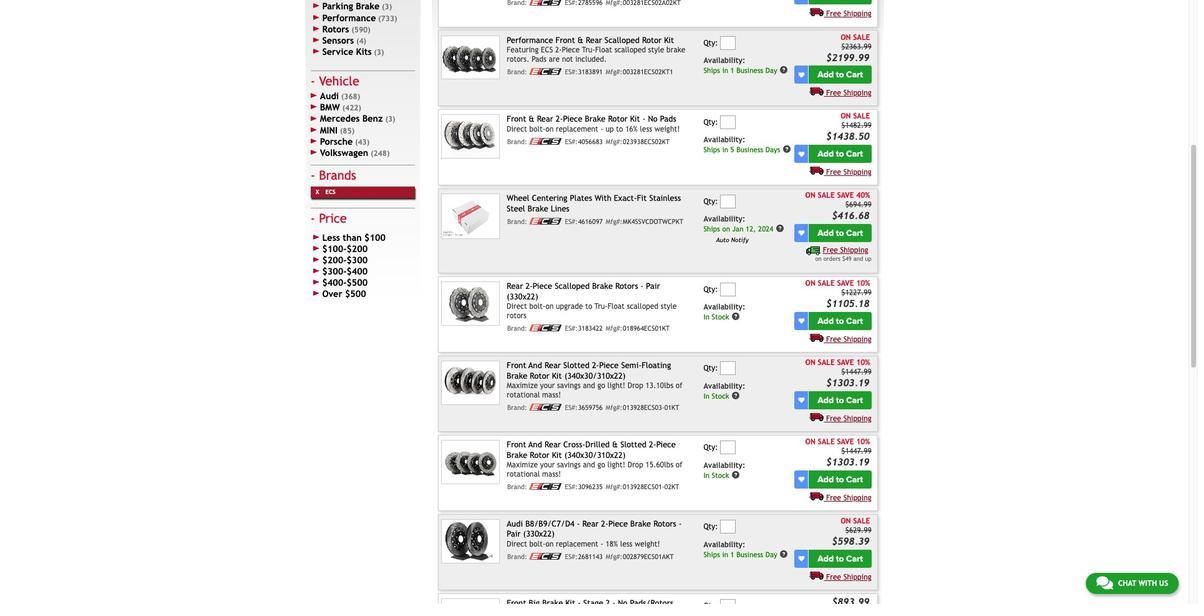 Task type: vqa. For each thing, say whether or not it's contained in the screenshot.
third ships
yes



Task type: locate. For each thing, give the bounding box(es) containing it.
0 vertical spatial question sign image
[[780, 66, 789, 74]]

slotted
[[564, 361, 590, 371], [621, 440, 647, 450]]

ecs - corporate logo image up b8/b9/c7/d4 at left
[[530, 483, 562, 490]]

0 vertical spatial drop
[[628, 382, 644, 390]]

stock
[[712, 313, 730, 321], [712, 392, 730, 401], [712, 471, 730, 480]]

front & rear 2-piece brake rotor kit - no pads link
[[507, 115, 677, 124]]

0 vertical spatial savings
[[557, 382, 581, 390]]

free shipping image for $598.39
[[810, 571, 825, 580]]

piece
[[562, 46, 580, 54], [563, 115, 583, 124], [533, 282, 553, 291], [600, 361, 619, 371], [657, 440, 676, 450], [609, 520, 628, 529]]

availability: for front & rear 2-piece brake rotor kit - no pads
[[704, 136, 746, 144]]

1 add from the top
[[818, 69, 834, 80]]

add to cart button for front & rear 2-piece brake rotor kit - no pads
[[810, 145, 872, 163]]

brand: down b8/b9/c7/d4 at left
[[508, 553, 528, 561]]

2 stock from the top
[[712, 392, 730, 401]]

es#: down lines
[[565, 218, 578, 225]]

scalloped inside rear 2-piece scalloped brake rotors - pair (330x22) direct bolt-on upgrade to tru-float scalloped style rotors
[[555, 282, 590, 291]]

1 for $598.39
[[731, 550, 735, 559]]

sale for front and rear slotted 2-piece semi-floating brake rotor kit (340x30/310x22)
[[818, 359, 835, 367]]

1 vertical spatial 10%
[[857, 359, 871, 367]]

0 vertical spatial performance
[[322, 12, 376, 23]]

2 add from the top
[[818, 149, 834, 159]]

availability: ships in 1 business day
[[704, 56, 778, 75], [704, 541, 778, 559]]

mfg#: for brake
[[606, 553, 623, 561]]

1 vertical spatial $1303.19
[[827, 457, 870, 468]]

are
[[549, 55, 560, 64]]

2 direct from the top
[[507, 302, 528, 311]]

add to wish list image
[[799, 151, 805, 157], [799, 318, 805, 324], [799, 397, 805, 404], [799, 556, 805, 562]]

& down rotors.
[[529, 115, 535, 124]]

2- inside rear 2-piece scalloped brake rotors - pair (330x22) direct bolt-on upgrade to tru-float scalloped style rotors
[[526, 282, 533, 291]]

(330x22) down b8/b9/c7/d4 at left
[[524, 530, 555, 539]]

ecs - corporate logo image down lines
[[530, 218, 562, 225]]

mfg#: right 3659756
[[606, 404, 623, 412]]

add for front and rear slotted 2-piece semi-floating brake rotor kit (340x30/310x22)
[[818, 395, 834, 406]]

add for wheel centering plates with exact-fit stainless steel brake lines
[[818, 228, 834, 238]]

of right 13.10lbs
[[676, 382, 683, 390]]

2 replacement from the top
[[556, 540, 599, 549]]

brake up (733)
[[356, 1, 380, 11]]

brand: down rotors.
[[508, 68, 528, 76]]

(330x22) inside rear 2-piece scalloped brake rotors - pair (330x22) direct bolt-on upgrade to tru-float scalloped style rotors
[[507, 292, 539, 301]]

1 light! from the top
[[608, 382, 626, 390]]

1 horizontal spatial pads
[[661, 115, 677, 124]]

es#2681143 - 002879ecs01akt - audi b8/b9/c7/d4 - rear 2-piece brake rotors - pair (330x22) - direct bolt-on replacement - 18% less weight! - ecs - audi porsche image
[[442, 520, 500, 564]]

1 on sale save 10% $1447.99 $1303.19 from the top
[[806, 359, 872, 389]]

sale inside on sale $629.99 $598.39
[[854, 517, 871, 526]]

0 vertical spatial in
[[704, 313, 710, 321]]

day
[[766, 66, 778, 75], [766, 550, 778, 559]]

bolt- for $1438.50
[[530, 125, 546, 134]]

front inside performance front & rear scalloped rotor kit featuring ecs 2-piece tru-float scalloped style brake rotors. pads are not included.
[[556, 35, 576, 45]]

light!
[[608, 382, 626, 390], [608, 461, 626, 470]]

1 rotational from the top
[[507, 391, 540, 400]]

2 horizontal spatial &
[[613, 440, 618, 450]]

mfg#: for semi-
[[606, 404, 623, 412]]

ships for $1438.50
[[704, 145, 721, 154]]

018964ecs01kt
[[623, 325, 670, 332]]

mass! down front and rear cross-drilled & slotted 2-piece brake rotor kit (340x30/310x22) link
[[543, 470, 562, 479]]

& right drilled
[[613, 440, 618, 450]]

mass! inside front and rear slotted 2-piece semi-floating brake rotor kit (340x30/310x22) maximize your savings and go light! drop 13.10lbs of rotational mass!
[[543, 391, 562, 400]]

2 drop from the top
[[628, 461, 644, 470]]

on sale $2363.99 $2199.99
[[827, 33, 872, 63]]

ships
[[704, 66, 721, 75], [704, 145, 721, 154], [704, 224, 721, 233], [704, 550, 721, 559]]

10%
[[857, 279, 871, 288], [857, 359, 871, 367], [857, 438, 871, 447]]

(733)
[[378, 14, 398, 23]]

direct for $1438.50
[[507, 125, 528, 134]]

free shipping for performance front & rear scalloped rotor kit
[[827, 89, 872, 98]]

7 qty: from the top
[[704, 523, 719, 532]]

shipping inside free shipping on orders $49 and up
[[841, 246, 869, 255]]

2 vertical spatial bolt-
[[530, 540, 546, 549]]

2 vertical spatial business
[[737, 550, 764, 559]]

add to cart
[[818, 69, 864, 80], [818, 149, 864, 159], [818, 228, 864, 238], [818, 316, 864, 327], [818, 395, 864, 406], [818, 474, 864, 485], [818, 554, 864, 564]]

on inside "on sale $1482.99 $1438.50"
[[841, 112, 852, 121]]

direct down b8/b9/c7/d4 at left
[[507, 540, 528, 549]]

add for audi b8/b9/c7/d4 - rear 2-piece brake rotors - pair (330x22)
[[818, 554, 834, 564]]

on
[[546, 125, 554, 134], [723, 224, 731, 233], [816, 255, 822, 262], [546, 302, 554, 311], [546, 540, 554, 549]]

tru- down rear 2-piece scalloped brake rotors - pair (330x22) 'link'
[[595, 302, 608, 311]]

1 vertical spatial weight!
[[635, 540, 661, 549]]

on for rear 2-piece scalloped brake rotors - pair (330x22)
[[806, 279, 816, 288]]

bolt- left upgrade
[[530, 302, 546, 311]]

(340x30/310x22) down drilled
[[565, 451, 626, 460]]

(3)
[[382, 3, 392, 11], [374, 48, 384, 57], [386, 115, 396, 124]]

1 vertical spatial free shipping image
[[810, 333, 825, 342]]

0 vertical spatial pads
[[532, 55, 547, 64]]

stock for front and rear slotted 2-piece semi-floating brake rotor kit (340x30/310x22)
[[712, 392, 730, 401]]

direct up the 'rotors'
[[507, 302, 528, 311]]

2 $1447.99 from the top
[[842, 447, 872, 456]]

1 direct from the top
[[507, 125, 528, 134]]

days
[[766, 145, 781, 154]]

1 horizontal spatial less
[[640, 125, 653, 134]]

2 mfg#: from the top
[[606, 138, 623, 145]]

add to wish list image for $1105.18
[[799, 318, 805, 324]]

1 (340x30/310x22) from the top
[[565, 371, 626, 381]]

semi-
[[622, 361, 642, 371]]

to for audi b8/b9/c7/d4 - rear 2-piece brake rotors - pair (330x22)
[[837, 554, 845, 564]]

1 vertical spatial in
[[723, 145, 729, 154]]

1 vertical spatial mass!
[[543, 470, 562, 479]]

maximize right es#3096235 - 013928ecs01-02kt - front and rear cross-drilled & slotted 2-piece brake rotor kit (340x30/310x22) - maximize your savings and go light! drop 15.60lbs of rotational mass! - ecs - audi volkswagen image
[[507, 461, 538, 470]]

es#: for pads
[[565, 138, 578, 145]]

1 bolt- from the top
[[530, 125, 546, 134]]

- left 18%
[[601, 540, 604, 549]]

of inside front and rear slotted 2-piece semi-floating brake rotor kit (340x30/310x22) maximize your savings and go light! drop 13.10lbs of rotational mass!
[[676, 382, 683, 390]]

0 horizontal spatial scalloped
[[555, 282, 590, 291]]

4 brand: from the top
[[508, 325, 528, 332]]

less inside front & rear 2-piece brake rotor kit - no pads direct bolt-on replacement - up to 16% less weight!
[[640, 125, 653, 134]]

add to cart button for audi b8/b9/c7/d4 - rear 2-piece brake rotors - pair (330x22)
[[810, 550, 872, 568]]

add to cart button for performance front & rear scalloped rotor kit
[[810, 66, 872, 84]]

brake right es#3096235 - 013928ecs01-02kt - front and rear cross-drilled & slotted 2-piece brake rotor kit (340x30/310x22) - maximize your savings and go light! drop 15.60lbs of rotational mass! - ecs - audi volkswagen image
[[507, 451, 528, 460]]

performance front & rear scalloped rotor kit featuring ecs 2-piece tru-float scalloped style brake rotors. pads are not included.
[[507, 35, 686, 64]]

2 day from the top
[[766, 550, 778, 559]]

shipping for performance front & rear scalloped rotor kit
[[844, 89, 872, 98]]

pads inside performance front & rear scalloped rotor kit featuring ecs 2-piece tru-float scalloped style brake rotors. pads are not included.
[[532, 55, 547, 64]]

chat with us link
[[1086, 573, 1180, 594]]

5 qty: from the top
[[704, 364, 719, 373]]

0 vertical spatial replacement
[[556, 125, 599, 134]]

1 vertical spatial on sale save 10% $1447.99 $1303.19
[[806, 438, 872, 468]]

question sign image
[[780, 66, 789, 74], [783, 145, 792, 154], [732, 391, 741, 400]]

direct inside front & rear 2-piece brake rotor kit - no pads direct bolt-on replacement - up to 16% less weight!
[[507, 125, 528, 134]]

rear 2-piece scalloped brake rotors - pair (330x22) link
[[507, 282, 661, 301]]

mass! down front and rear slotted 2-piece semi-floating brake rotor kit (340x30/310x22) link
[[543, 391, 562, 400]]

3 free shipping from the top
[[827, 168, 872, 177]]

shipping for front and rear slotted 2-piece semi-floating brake rotor kit (340x30/310x22)
[[844, 415, 872, 423]]

4056683
[[578, 138, 603, 145]]

10% for front and rear slotted 2-piece semi-floating brake rotor kit (340x30/310x22)
[[857, 359, 871, 367]]

ecs - corporate logo image up featuring
[[530, 0, 562, 6]]

wheel
[[507, 194, 530, 203]]

5 es#: from the top
[[565, 404, 578, 412]]

1 $1303.19 from the top
[[827, 377, 870, 389]]

on inside free shipping on orders $49 and up
[[816, 255, 822, 262]]

1 add to cart button from the top
[[810, 66, 872, 84]]

3 qty: from the top
[[704, 197, 719, 206]]

go
[[598, 382, 606, 390], [598, 461, 606, 470]]

piece inside front and rear slotted 2-piece semi-floating brake rotor kit (340x30/310x22) maximize your savings and go light! drop 13.10lbs of rotational mass!
[[600, 361, 619, 371]]

rotor inside 'front and rear cross-drilled & slotted 2-piece brake rotor kit (340x30/310x22) maximize your savings and go light! drop 15.60lbs of rotational mass!'
[[530, 451, 550, 460]]

1 vertical spatial add to wish list image
[[799, 230, 805, 236]]

replacement inside front & rear 2-piece brake rotor kit - no pads direct bolt-on replacement - up to 16% less weight!
[[556, 125, 599, 134]]

$500
[[347, 278, 368, 288], [345, 289, 366, 299]]

es#: left 4056683
[[565, 138, 578, 145]]

on down b8/b9/c7/d4 at left
[[546, 540, 554, 549]]

3 save from the top
[[838, 359, 855, 367]]

save for floating
[[838, 359, 855, 367]]

volkswagen
[[320, 147, 369, 158]]

es#: 3096235 mfg#: 013928ecs01-02kt
[[565, 483, 680, 491]]

3 in from the top
[[704, 471, 710, 480]]

rear up included.
[[586, 35, 603, 45]]

0 horizontal spatial &
[[529, 115, 535, 124]]

0 vertical spatial 10%
[[857, 279, 871, 288]]

business inside availability: ships in 5 business days
[[737, 145, 764, 154]]

sale inside on sale save 10% $1227.99 $1105.18
[[818, 279, 835, 288]]

front inside front and rear slotted 2-piece semi-floating brake rotor kit (340x30/310x22) maximize your savings and go light! drop 13.10lbs of rotational mass!
[[507, 361, 527, 371]]

2- up the 'rotors'
[[526, 282, 533, 291]]

2 go from the top
[[598, 461, 606, 470]]

0 vertical spatial 1
[[731, 66, 735, 75]]

add
[[818, 69, 834, 80], [818, 149, 834, 159], [818, 228, 834, 238], [818, 316, 834, 327], [818, 395, 834, 406], [818, 474, 834, 485], [818, 554, 834, 564]]

bolt- inside rear 2-piece scalloped brake rotors - pair (330x22) direct bolt-on upgrade to tru-float scalloped style rotors
[[530, 302, 546, 311]]

float inside performance front & rear scalloped rotor kit featuring ecs 2-piece tru-float scalloped style brake rotors. pads are not included.
[[596, 46, 613, 54]]

float
[[596, 46, 613, 54], [608, 302, 625, 311]]

0 vertical spatial free shipping image
[[810, 166, 825, 175]]

- down front & rear 2-piece brake rotor kit - no pads link
[[601, 125, 604, 134]]

$694.99
[[846, 201, 872, 209]]

qty:
[[704, 39, 719, 47], [704, 118, 719, 127], [704, 197, 719, 206], [704, 285, 719, 294], [704, 364, 719, 373], [704, 444, 719, 452], [704, 523, 719, 532]]

es#:
[[565, 68, 578, 76], [565, 138, 578, 145], [565, 218, 578, 225], [565, 325, 578, 332], [565, 404, 578, 412], [565, 483, 578, 491], [565, 553, 578, 561]]

1 horizontal spatial &
[[578, 35, 584, 45]]

sale for front and rear cross-drilled & slotted 2-piece brake rotor kit (340x30/310x22)
[[818, 438, 835, 447]]

less inside audi b8/b9/c7/d4 - rear 2-piece brake rotors - pair (330x22) direct bolt-on replacement - 18% less weight!
[[621, 540, 633, 549]]

0 vertical spatial maximize
[[507, 382, 538, 390]]

free shipping for audi b8/b9/c7/d4 - rear 2-piece brake rotors - pair (330x22)
[[827, 573, 872, 582]]

replacement up 2681143
[[556, 540, 599, 549]]

7 ecs - corporate logo image from the top
[[530, 483, 562, 490]]

4 es#: from the top
[[565, 325, 578, 332]]

performance inside parking brake (3) performance (733) rotors (590) sensors (4) service kits (3)
[[322, 12, 376, 23]]

2- inside front & rear 2-piece brake rotor kit - no pads direct bolt-on replacement - up to 16% less weight!
[[556, 115, 563, 124]]

013928ecs03-
[[623, 404, 665, 412]]

shipping for front & rear 2-piece brake rotor kit - no pads
[[844, 168, 872, 177]]

free shipping image
[[810, 166, 825, 175], [810, 333, 825, 342], [810, 492, 825, 501]]

1 replacement from the top
[[556, 125, 599, 134]]

1 your from the top
[[540, 382, 555, 390]]

2 savings from the top
[[557, 461, 581, 470]]

mfg#: for rotor
[[606, 138, 623, 145]]

rear down upgrade
[[545, 361, 561, 371]]

benz
[[363, 113, 383, 124]]

on sale save 10% $1447.99 $1303.19 for front and rear slotted 2-piece semi-floating brake rotor kit (340x30/310x22)
[[806, 359, 872, 389]]

up
[[606, 125, 614, 134], [866, 255, 872, 262]]

light! inside front and rear slotted 2-piece semi-floating brake rotor kit (340x30/310x22) maximize your savings and go light! drop 13.10lbs of rotational mass!
[[608, 382, 626, 390]]

2 availability: ships in 1 business day from the top
[[704, 541, 778, 559]]

go down front and rear slotted 2-piece semi-floating brake rotor kit (340x30/310x22) link
[[598, 382, 606, 390]]

2 vertical spatial (3)
[[386, 115, 396, 124]]

rear up the 'rotors'
[[507, 282, 523, 291]]

brand: for audi b8/b9/c7/d4 - rear 2-piece brake rotors - pair (330x22)
[[508, 553, 528, 561]]

on down front & rear 2-piece brake rotor kit - no pads link
[[546, 125, 554, 134]]

0 horizontal spatial ecs
[[326, 189, 336, 196]]

es#: 4056683 mfg#: 023938ecs02kt
[[565, 138, 670, 145]]

shipping for front and rear cross-drilled & slotted 2-piece brake rotor kit (340x30/310x22)
[[844, 494, 872, 503]]

None text field
[[721, 115, 736, 129], [721, 195, 736, 208], [721, 283, 736, 296], [721, 600, 736, 604], [721, 115, 736, 129], [721, 195, 736, 208], [721, 283, 736, 296], [721, 600, 736, 604]]

on sale $1482.99 $1438.50
[[827, 112, 872, 142]]

porsche
[[320, 136, 353, 147]]

add to wish list image
[[799, 72, 805, 78], [799, 230, 805, 236], [799, 477, 805, 483]]

1 vertical spatial (330x22)
[[524, 530, 555, 539]]

brake inside wheel centering plates with exact-fit stainless steel brake lines
[[528, 204, 549, 213]]

& up included.
[[578, 35, 584, 45]]

mfg#: right "3183422" at the bottom
[[606, 325, 623, 332]]

rotors up sensors
[[322, 24, 349, 34]]

than
[[343, 233, 362, 243]]

1 add to wish list image from the top
[[799, 151, 805, 157]]

3183891
[[578, 68, 603, 76]]

6 cart from the top
[[847, 474, 864, 485]]

drop inside 'front and rear cross-drilled & slotted 2-piece brake rotor kit (340x30/310x22) maximize your savings and go light! drop 15.60lbs of rotational mass!'
[[628, 461, 644, 470]]

es#: left 2681143
[[565, 553, 578, 561]]

float up included.
[[596, 46, 613, 54]]

0 horizontal spatial less
[[621, 540, 633, 549]]

2 vertical spatial rotors
[[654, 520, 677, 529]]

1 mfg#: from the top
[[606, 68, 623, 76]]

add to cart for audi b8/b9/c7/d4 - rear 2-piece brake rotors - pair (330x22)
[[818, 554, 864, 564]]

7 cart from the top
[[847, 554, 864, 564]]

less
[[640, 125, 653, 134], [621, 540, 633, 549]]

3 mfg#: from the top
[[606, 218, 623, 225]]

(340x30/310x22)
[[565, 371, 626, 381], [565, 451, 626, 460]]

2 business from the top
[[737, 145, 764, 154]]

in for front and rear cross-drilled & slotted 2-piece brake rotor kit (340x30/310x22)
[[704, 471, 710, 480]]

2 light! from the top
[[608, 461, 626, 470]]

scalloped up es#: 3183891 mfg#: 003281ecs02kt1
[[615, 46, 646, 54]]

7 brand: from the top
[[508, 553, 528, 561]]

0 vertical spatial add to wish list image
[[799, 72, 805, 78]]

0 vertical spatial (340x30/310x22)
[[565, 371, 626, 381]]

free shipping for front & rear 2-piece brake rotor kit - no pads
[[827, 168, 872, 177]]

1 vertical spatial &
[[529, 115, 535, 124]]

comments image
[[1097, 576, 1114, 591]]

0 vertical spatial bolt-
[[530, 125, 546, 134]]

free for front & rear 2-piece brake rotor kit - no pads
[[827, 168, 842, 177]]

3 add to cart button from the top
[[810, 224, 872, 242]]

direct
[[507, 125, 528, 134], [507, 302, 528, 311], [507, 540, 528, 549]]

(330x22) up the 'rotors'
[[507, 292, 539, 301]]

1 vertical spatial 1
[[731, 550, 735, 559]]

ecs - corporate logo image down 'are'
[[530, 68, 562, 75]]

direct right es#4056683 - 023938ecs02kt - front & rear 2-piece brake rotor kit - no pads - direct bolt-on replacement - up to 16% less weight! - ecs - audi image
[[507, 125, 528, 134]]

5 mfg#: from the top
[[606, 404, 623, 412]]

audi b8/b9/c7/d4 - rear 2-piece brake rotors - pair (330x22) link
[[507, 520, 682, 539]]

front inside 'front and rear cross-drilled & slotted 2-piece brake rotor kit (340x30/310x22) maximize your savings and go light! drop 15.60lbs of rotational mass!'
[[507, 440, 527, 450]]

2 add to cart button from the top
[[810, 145, 872, 163]]

ecs - corporate logo image for rear 2-piece scalloped brake rotors - pair (330x22)
[[530, 325, 562, 332]]

0 vertical spatial up
[[606, 125, 614, 134]]

shipping for audi b8/b9/c7/d4 - rear 2-piece brake rotors - pair (330x22)
[[844, 573, 872, 582]]

3 add to wish list image from the top
[[799, 397, 805, 404]]

brand: right es#3659756 - 013928ecs03-01kt - front and rear slotted 2-piece semi-floating brake rotor kit (340x30/310x22)	 - maximize your savings and go light! drop 13.10lbs of rotational mass! - ecs - audi volkswagen image
[[508, 404, 528, 412]]

drilled
[[586, 440, 610, 450]]

6 free shipping from the top
[[827, 494, 872, 503]]

with inside wheel centering plates with exact-fit stainless steel brake lines
[[595, 194, 612, 203]]

1 horizontal spatial pair
[[647, 282, 661, 291]]

1 vertical spatial (3)
[[374, 48, 384, 57]]

scalloped up 018964ecs01kt
[[627, 302, 659, 311]]

maximize inside 'front and rear cross-drilled & slotted 2-piece brake rotor kit (340x30/310x22) maximize your savings and go light! drop 15.60lbs of rotational mass!'
[[507, 461, 538, 470]]

rotors up es#: 3183422 mfg#: 018964ecs01kt
[[616, 282, 639, 291]]

2 add to cart from the top
[[818, 149, 864, 159]]

1 vertical spatial light!
[[608, 461, 626, 470]]

mfg#: for -
[[606, 325, 623, 332]]

2 availability: in stock from the top
[[704, 382, 746, 401]]

es#: left "3183422" at the bottom
[[565, 325, 578, 332]]

1 vertical spatial scalloped
[[555, 282, 590, 291]]

2 qty: from the top
[[704, 118, 719, 127]]

6 availability: from the top
[[704, 461, 746, 470]]

0 vertical spatial (3)
[[382, 3, 392, 11]]

free
[[827, 10, 842, 18], [827, 89, 842, 98], [827, 168, 842, 177], [823, 246, 839, 255], [827, 335, 842, 344], [827, 415, 842, 423], [827, 494, 842, 503], [827, 573, 842, 582]]

drop up 013928ecs01-
[[628, 461, 644, 470]]

on
[[841, 33, 852, 42], [841, 112, 852, 121], [806, 191, 816, 200], [806, 279, 816, 288], [806, 359, 816, 367], [806, 438, 816, 447], [841, 517, 852, 526]]

0 vertical spatial ecs
[[541, 46, 553, 54]]

business
[[737, 66, 764, 75], [737, 145, 764, 154], [737, 550, 764, 559]]

front right es#3096235 - 013928ecs01-02kt - front and rear cross-drilled & slotted 2-piece brake rotor kit (340x30/310x22) - maximize your savings and go light! drop 15.60lbs of rotational mass! - ecs - audi volkswagen image
[[507, 440, 527, 450]]

and inside free shipping on orders $49 and up
[[854, 255, 864, 262]]

1 vertical spatial rotors
[[616, 282, 639, 291]]

0 vertical spatial style
[[649, 46, 665, 54]]

drop
[[628, 382, 644, 390], [628, 461, 644, 470]]

3 direct from the top
[[507, 540, 528, 549]]

3 10% from the top
[[857, 438, 871, 447]]

pair right "es#2681143 - 002879ecs01akt - audi b8/b9/c7/d4 - rear 2-piece brake rotors - pair (330x22) - direct bolt-on replacement - 18% less weight! - ecs - audi porsche" image
[[507, 530, 521, 539]]

add to cart for front & rear 2-piece brake rotor kit - no pads
[[818, 149, 864, 159]]

2 vertical spatial &
[[613, 440, 618, 450]]

slotted inside 'front and rear cross-drilled & slotted 2-piece brake rotor kit (340x30/310x22) maximize your savings and go light! drop 15.60lbs of rotational mass!'
[[621, 440, 647, 450]]

on inside on sale $2363.99 $2199.99
[[841, 33, 852, 42]]

rotors up 002879ecs01akt on the right
[[654, 520, 677, 529]]

$1303.19 for front and rear cross-drilled & slotted 2-piece brake rotor kit (340x30/310x22)
[[827, 457, 870, 468]]

with left the us
[[1139, 579, 1158, 588]]

ecs - corporate logo image down upgrade
[[530, 325, 562, 332]]

1 vertical spatial your
[[540, 461, 555, 470]]

ecs - corporate logo image for performance front & rear scalloped rotor kit
[[530, 68, 562, 75]]

add to cart for performance front & rear scalloped rotor kit
[[818, 69, 864, 80]]

1 horizontal spatial up
[[866, 255, 872, 262]]

7 free shipping from the top
[[827, 573, 872, 582]]

5 add from the top
[[818, 395, 834, 406]]

performance up featuring
[[507, 35, 554, 45]]

8 ecs - corporate logo image from the top
[[530, 553, 562, 560]]

6 add to cart button from the top
[[810, 471, 872, 489]]

0 vertical spatial (330x22)
[[507, 292, 539, 301]]

save for 2-
[[838, 438, 855, 447]]

1 vertical spatial availability: in stock
[[704, 382, 746, 401]]

2 add to wish list image from the top
[[799, 230, 805, 236]]

on left "orders" at top right
[[816, 255, 822, 262]]

mfg#: right 3096235
[[606, 483, 623, 491]]

pair inside audi b8/b9/c7/d4 - rear 2-piece brake rotors - pair (330x22) direct bolt-on replacement - 18% less weight!
[[507, 530, 521, 539]]

sale inside on sale save 40% $694.99 $416.68
[[818, 191, 835, 200]]

add to cart button for wheel centering plates with exact-fit stainless steel brake lines
[[810, 224, 872, 242]]

3 stock from the top
[[712, 471, 730, 480]]

0 horizontal spatial performance
[[322, 12, 376, 23]]

1 stock from the top
[[712, 313, 730, 321]]

0 horizontal spatial rotors
[[322, 24, 349, 34]]

1 horizontal spatial ecs
[[541, 46, 553, 54]]

on for front & rear 2-piece brake rotor kit - no pads
[[841, 112, 852, 121]]

(3) up (733)
[[382, 3, 392, 11]]

2- up 'are'
[[556, 46, 562, 54]]

1 horizontal spatial with
[[1139, 579, 1158, 588]]

2 on sale save 10% $1447.99 $1303.19 from the top
[[806, 438, 872, 468]]

front up not
[[556, 35, 576, 45]]

1 vertical spatial audi
[[507, 520, 523, 529]]

2 vertical spatial question sign image
[[732, 391, 741, 400]]

0 vertical spatial business
[[737, 66, 764, 75]]

2 10% from the top
[[857, 359, 871, 367]]

replacement down front & rear 2-piece brake rotor kit - no pads link
[[556, 125, 599, 134]]

2 vertical spatial in
[[704, 471, 710, 480]]

1 vertical spatial direct
[[507, 302, 528, 311]]

savings down front and rear slotted 2-piece semi-floating brake rotor kit (340x30/310x22) link
[[557, 382, 581, 390]]

slotted down "3183422" at the bottom
[[564, 361, 590, 371]]

1 horizontal spatial performance
[[507, 35, 554, 45]]

4 add from the top
[[818, 316, 834, 327]]

2 1 from the top
[[731, 550, 735, 559]]

rear left cross-
[[545, 440, 561, 450]]

chat
[[1119, 579, 1137, 588]]

audi left b8/b9/c7/d4 at left
[[507, 520, 523, 529]]

replacement for $1438.50
[[556, 125, 599, 134]]

rotors inside rear 2-piece scalloped brake rotors - pair (330x22) direct bolt-on upgrade to tru-float scalloped style rotors
[[616, 282, 639, 291]]

es#: for rotor
[[565, 483, 578, 491]]

add to cart button
[[810, 66, 872, 84], [810, 145, 872, 163], [810, 224, 872, 242], [810, 312, 872, 330], [810, 391, 872, 410], [810, 471, 872, 489], [810, 550, 872, 568]]

& inside 'front and rear cross-drilled & slotted 2-piece brake rotor kit (340x30/310x22) maximize your savings and go light! drop 15.60lbs of rotational mass!'
[[613, 440, 618, 450]]

1 horizontal spatial scalloped
[[605, 35, 640, 45]]

rear down 'are'
[[537, 115, 554, 124]]

ecs - corporate logo image down b8/b9/c7/d4 at left
[[530, 553, 562, 560]]

$1303.19 for front and rear slotted 2-piece semi-floating brake rotor kit (340x30/310x22)
[[827, 377, 870, 389]]

sale
[[854, 33, 871, 42], [854, 112, 871, 121], [818, 191, 835, 200], [818, 279, 835, 288], [818, 359, 835, 367], [818, 438, 835, 447], [854, 517, 871, 526]]

0 vertical spatial with
[[595, 194, 612, 203]]

front right es#3659756 - 013928ecs03-01kt - front and rear slotted 2-piece semi-floating brake rotor kit (340x30/310x22)	 - maximize your savings and go light! drop 13.10lbs of rotational mass! - ecs - audi volkswagen image
[[507, 361, 527, 371]]

savings inside front and rear slotted 2-piece semi-floating brake rotor kit (340x30/310x22) maximize your savings and go light! drop 13.10lbs of rotational mass!
[[557, 382, 581, 390]]

2 vertical spatial add to wish list image
[[799, 477, 805, 483]]

3 ships from the top
[[704, 224, 721, 233]]

cart for performance front & rear scalloped rotor kit
[[847, 69, 864, 80]]

0 vertical spatial availability: ships in 1 business day
[[704, 56, 778, 75]]

maximize
[[507, 382, 538, 390], [507, 461, 538, 470]]

6 mfg#: from the top
[[606, 483, 623, 491]]

None text field
[[721, 36, 736, 50], [721, 362, 736, 376], [721, 441, 736, 455], [721, 520, 736, 534], [721, 36, 736, 50], [721, 362, 736, 376], [721, 441, 736, 455], [721, 520, 736, 534]]

kit inside front and rear slotted 2-piece semi-floating brake rotor kit (340x30/310x22) maximize your savings and go light! drop 13.10lbs of rotational mass!
[[552, 371, 562, 381]]

1 vertical spatial savings
[[557, 461, 581, 470]]

1 drop from the top
[[628, 382, 644, 390]]

ecs right x
[[326, 189, 336, 196]]

0 horizontal spatial pads
[[532, 55, 547, 64]]

0 vertical spatial weight!
[[655, 125, 680, 134]]

0 vertical spatial tru-
[[582, 46, 596, 54]]

2 your from the top
[[540, 461, 555, 470]]

5 availability: from the top
[[704, 382, 746, 391]]

bolt-
[[530, 125, 546, 134], [530, 302, 546, 311], [530, 540, 546, 549]]

1 add to wish list image from the top
[[799, 72, 805, 78]]

(3) right benz at the left top of the page
[[386, 115, 396, 124]]

on left upgrade
[[546, 302, 554, 311]]

in
[[723, 66, 729, 75], [723, 145, 729, 154], [723, 550, 729, 559]]

es#3677993 - 95b615123fkt - front big brake kit - stage 2 - no pads/rotors - upgrade your brake system to the 4-piston brembo porsche macan calipers - ecs - audi image
[[442, 599, 500, 604]]

0 vertical spatial stock
[[712, 313, 730, 321]]

1 availability: ships in 1 business day from the top
[[704, 56, 778, 75]]

question sign image for $2199.99
[[780, 66, 789, 74]]

in
[[704, 313, 710, 321], [704, 392, 710, 401], [704, 471, 710, 480]]

2 free shipping image from the top
[[810, 333, 825, 342]]

0 vertical spatial $1447.99
[[842, 368, 872, 377]]

0 vertical spatial light!
[[608, 382, 626, 390]]

brand:
[[508, 68, 528, 76], [508, 138, 528, 145], [508, 218, 528, 225], [508, 325, 528, 332], [508, 404, 528, 412], [508, 483, 528, 491], [508, 553, 528, 561]]

to inside front & rear 2-piece brake rotor kit - no pads direct bolt-on replacement - up to 16% less weight!
[[617, 125, 624, 134]]

cart
[[847, 69, 864, 80], [847, 149, 864, 159], [847, 228, 864, 238], [847, 316, 864, 327], [847, 395, 864, 406], [847, 474, 864, 485], [847, 554, 864, 564]]

on inside on sale save 10% $1227.99 $1105.18
[[806, 279, 816, 288]]

rear inside 'front and rear cross-drilled & slotted 2-piece brake rotor kit (340x30/310x22) maximize your savings and go light! drop 15.60lbs of rotational mass!'
[[545, 440, 561, 450]]

style
[[649, 46, 665, 54], [661, 302, 677, 311]]

es#3659756 - 013928ecs03-01kt - front and rear slotted 2-piece semi-floating brake rotor kit (340x30/310x22)	 - maximize your savings and go light! drop 13.10lbs of rotational mass! - ecs - audi volkswagen image
[[442, 361, 500, 405]]

2 vertical spatial in
[[723, 550, 729, 559]]

1 $1447.99 from the top
[[842, 368, 872, 377]]

availability: in stock for front and rear slotted 2-piece semi-floating brake rotor kit (340x30/310x22)
[[704, 382, 746, 401]]

6 ecs - corporate logo image from the top
[[530, 404, 562, 411]]

qty: for rear 2-piece scalloped brake rotors - pair (330x22)
[[704, 285, 719, 294]]

1 vertical spatial day
[[766, 550, 778, 559]]

go inside 'front and rear cross-drilled & slotted 2-piece brake rotor kit (340x30/310x22) maximize your savings and go light! drop 15.60lbs of rotational mass!'
[[598, 461, 606, 470]]

2 $1303.19 from the top
[[827, 457, 870, 468]]

3 availability: in stock from the top
[[704, 461, 746, 480]]

0 vertical spatial $1303.19
[[827, 377, 870, 389]]

1 vertical spatial question sign image
[[783, 145, 792, 154]]

pads left 'are'
[[532, 55, 547, 64]]

3 in from the top
[[723, 550, 729, 559]]

rear up 2681143
[[583, 520, 599, 529]]

0 horizontal spatial audi
[[320, 90, 339, 101]]

brand: up b8/b9/c7/d4 at left
[[508, 483, 528, 491]]

less down 'no'
[[640, 125, 653, 134]]

0 vertical spatial direct
[[507, 125, 528, 134]]

free for audi b8/b9/c7/d4 - rear 2-piece brake rotors - pair (330x22)
[[827, 573, 842, 582]]

availability: for front and rear slotted 2-piece semi-floating brake rotor kit (340x30/310x22)
[[704, 382, 746, 391]]

bolt- down front & rear 2-piece brake rotor kit - no pads link
[[530, 125, 546, 134]]

front and rear cross-drilled & slotted 2-piece brake rotor kit (340x30/310x22) link
[[507, 440, 676, 460]]

free shipping image
[[810, 8, 825, 16], [810, 87, 825, 96], [807, 247, 821, 255], [810, 413, 825, 421], [810, 571, 825, 580]]

auto
[[717, 237, 730, 244]]

1 mass! from the top
[[543, 391, 562, 400]]

brand: for performance front & rear scalloped rotor kit
[[508, 68, 528, 76]]

2 cart from the top
[[847, 149, 864, 159]]

6 brand: from the top
[[508, 483, 528, 491]]

4 availability: from the top
[[704, 303, 746, 312]]

maximize right es#3659756 - 013928ecs03-01kt - front and rear slotted 2-piece semi-floating brake rotor kit (340x30/310x22)	 - maximize your savings and go light! drop 13.10lbs of rotational mass! - ecs - audi volkswagen image
[[507, 382, 538, 390]]

2 horizontal spatial rotors
[[654, 520, 677, 529]]

1 vertical spatial less
[[621, 540, 633, 549]]

3 cart from the top
[[847, 228, 864, 238]]

rotor inside front and rear slotted 2-piece semi-floating brake rotor kit (340x30/310x22) maximize your savings and go light! drop 13.10lbs of rotational mass!
[[530, 371, 550, 381]]

mfg#: right 4056683
[[606, 138, 623, 145]]

1 vertical spatial tru-
[[595, 302, 608, 311]]

front inside front & rear 2-piece brake rotor kit - no pads direct bolt-on replacement - up to 16% less weight!
[[507, 115, 527, 124]]

$2199.99
[[827, 52, 870, 63]]

$300-$400 link
[[311, 266, 415, 278]]

- left 'no'
[[643, 115, 646, 124]]

1 free shipping image from the top
[[810, 166, 825, 175]]

qty: for wheel centering plates with exact-fit stainless steel brake lines
[[704, 197, 719, 206]]

0 vertical spatial scalloped
[[615, 46, 646, 54]]

stock for rear 2-piece scalloped brake rotors - pair (330x22)
[[712, 313, 730, 321]]

brands
[[319, 168, 357, 183]]

scalloped up upgrade
[[555, 282, 590, 291]]

1 qty: from the top
[[704, 39, 719, 47]]

brake up 002879ecs01akt on the right
[[631, 520, 651, 529]]

0 vertical spatial go
[[598, 382, 606, 390]]

add to cart for rear 2-piece scalloped brake rotors - pair (330x22)
[[818, 316, 864, 327]]

6 add to cart from the top
[[818, 474, 864, 485]]

1 vertical spatial (340x30/310x22)
[[565, 451, 626, 460]]

free shipping image for 10%
[[810, 413, 825, 421]]

0 vertical spatial mass!
[[543, 391, 562, 400]]

rotors inside audi b8/b9/c7/d4 - rear 2-piece brake rotors - pair (330x22) direct bolt-on replacement - 18% less weight!
[[654, 520, 677, 529]]

1 add to cart from the top
[[818, 69, 864, 80]]

$1482.99
[[842, 121, 872, 130]]

free for front and rear cross-drilled & slotted 2-piece brake rotor kit (340x30/310x22)
[[827, 494, 842, 503]]

$1105.18
[[827, 298, 870, 309]]

front for front and rear cross-drilled & slotted 2-piece brake rotor kit (340x30/310x22)
[[507, 440, 527, 450]]

ecs - corporate logo image left 4056683
[[530, 138, 562, 145]]

rotors inside parking brake (3) performance (733) rotors (590) sensors (4) service kits (3)
[[322, 24, 349, 34]]

2 (340x30/310x22) from the top
[[565, 451, 626, 460]]

float up es#: 3183422 mfg#: 018964ecs01kt
[[608, 302, 625, 311]]

pair up 018964ecs01kt
[[647, 282, 661, 291]]

drop down semi- at right bottom
[[628, 382, 644, 390]]

free shipping for front and rear cross-drilled & slotted 2-piece brake rotor kit (340x30/310x22)
[[827, 494, 872, 503]]

save inside on sale save 10% $1227.99 $1105.18
[[838, 279, 855, 288]]

ships inside availability: ships on jan 12, 2024
[[704, 224, 721, 233]]

ecs - corporate logo image
[[530, 0, 562, 6], [530, 68, 562, 75], [530, 138, 562, 145], [530, 218, 562, 225], [530, 325, 562, 332], [530, 404, 562, 411], [530, 483, 562, 490], [530, 553, 562, 560]]

of right 15.60lbs
[[676, 461, 683, 470]]

pads
[[532, 55, 547, 64], [661, 115, 677, 124]]

0 vertical spatial audi
[[320, 90, 339, 101]]

2 free shipping from the top
[[827, 89, 872, 98]]

2 ships from the top
[[704, 145, 721, 154]]

1 vertical spatial stock
[[712, 392, 730, 401]]

es#4056683 - 023938ecs02kt - front & rear 2-piece brake rotor kit - no pads - direct bolt-on replacement - up to 16% less weight! - ecs - audi image
[[442, 115, 500, 159]]

front
[[556, 35, 576, 45], [507, 115, 527, 124], [507, 361, 527, 371], [507, 440, 527, 450]]

style up 018964ecs01kt
[[661, 302, 677, 311]]

2- up 15.60lbs
[[649, 440, 657, 450]]

over
[[322, 289, 343, 299]]

rotational right es#3096235 - 013928ecs01-02kt - front and rear cross-drilled & slotted 2-piece brake rotor kit (340x30/310x22) - maximize your savings and go light! drop 15.60lbs of rotational mass! - ecs - audi volkswagen image
[[507, 470, 540, 479]]

0 horizontal spatial with
[[595, 194, 612, 203]]

your down front and rear cross-drilled & slotted 2-piece brake rotor kit (340x30/310x22) link
[[540, 461, 555, 470]]

5 ecs - corporate logo image from the top
[[530, 325, 562, 332]]

ecs up 'are'
[[541, 46, 553, 54]]

2- down 'are'
[[556, 115, 563, 124]]

vehicle
[[319, 74, 360, 88]]

1 vertical spatial bolt-
[[530, 302, 546, 311]]

on sale save 10% $1447.99 $1303.19 for front and rear cross-drilled & slotted 2-piece brake rotor kit (340x30/310x22)
[[806, 438, 872, 468]]

1 brand: from the top
[[508, 68, 528, 76]]

1 vertical spatial go
[[598, 461, 606, 470]]

(3) right kits
[[374, 48, 384, 57]]

availability: inside availability: ships in 5 business days
[[704, 136, 746, 144]]

1 in from the top
[[704, 313, 710, 321]]

in inside availability: ships in 5 business days
[[723, 145, 729, 154]]

mfg#: right 3183891
[[606, 68, 623, 76]]

1 vertical spatial slotted
[[621, 440, 647, 450]]

to for rear 2-piece scalloped brake rotors - pair (330x22)
[[837, 316, 845, 327]]

3 free shipping image from the top
[[810, 492, 825, 501]]

to for front and rear cross-drilled & slotted 2-piece brake rotor kit (340x30/310x22)
[[837, 474, 845, 485]]

3 add to wish list image from the top
[[799, 477, 805, 483]]

$1447.99 for front and rear cross-drilled & slotted 2-piece brake rotor kit (340x30/310x22)
[[842, 447, 872, 456]]

rotational right es#3659756 - 013928ecs03-01kt - front and rear slotted 2-piece semi-floating brake rotor kit (340x30/310x22)	 - maximize your savings and go light! drop 13.10lbs of rotational mass! - ecs - audi volkswagen image
[[507, 391, 540, 400]]

bolt- inside front & rear 2-piece brake rotor kit - no pads direct bolt-on replacement - up to 16% less weight!
[[530, 125, 546, 134]]

1 horizontal spatial audi
[[507, 520, 523, 529]]

0 vertical spatial less
[[640, 125, 653, 134]]

$200-$300 link
[[311, 255, 415, 266]]

0 vertical spatial rotors
[[322, 24, 349, 34]]

auto notify
[[717, 237, 749, 244]]

mini
[[320, 125, 338, 135]]

front right es#4056683 - 023938ecs02kt - front & rear 2-piece brake rotor kit - no pads - direct bolt-on replacement - up to 16% less weight! - ecs - audi image
[[507, 115, 527, 124]]

light! up es#: 3659756 mfg#: 013928ecs03-01kt
[[608, 382, 626, 390]]

0 vertical spatial on sale save 10% $1447.99 $1303.19
[[806, 359, 872, 389]]

1 vertical spatial ecs
[[326, 189, 336, 196]]

0 vertical spatial rotational
[[507, 391, 540, 400]]

(330x22)
[[507, 292, 539, 301], [524, 530, 555, 539]]

ecs - corporate logo image left 3659756
[[530, 404, 562, 411]]

day for $2199.99
[[766, 66, 778, 75]]

audi up bmw
[[320, 90, 339, 101]]

lines
[[551, 204, 570, 213]]

your down front and rear slotted 2-piece semi-floating brake rotor kit (340x30/310x22) link
[[540, 382, 555, 390]]

2 ecs - corporate logo image from the top
[[530, 68, 562, 75]]

to for performance front & rear scalloped rotor kit
[[837, 69, 845, 80]]

free shipping image for $1303.19
[[810, 492, 825, 501]]

10% inside on sale save 10% $1227.99 $1105.18
[[857, 279, 871, 288]]

rear inside front & rear 2-piece brake rotor kit - no pads direct bolt-on replacement - up to 16% less weight!
[[537, 115, 554, 124]]

brake inside audi b8/b9/c7/d4 - rear 2-piece brake rotors - pair (330x22) direct bolt-on replacement - 18% less weight!
[[631, 520, 651, 529]]

$1447.99
[[842, 368, 872, 377], [842, 447, 872, 456]]

4 cart from the top
[[847, 316, 864, 327]]

$400
[[347, 266, 368, 277]]

2- inside front and rear slotted 2-piece semi-floating brake rotor kit (340x30/310x22) maximize your savings and go light! drop 13.10lbs of rotational mass!
[[592, 361, 600, 371]]

tru- up included.
[[582, 46, 596, 54]]

mercedes
[[320, 113, 360, 124]]

1 vertical spatial float
[[608, 302, 625, 311]]

3 add to cart from the top
[[818, 228, 864, 238]]

sale for audi b8/b9/c7/d4 - rear 2-piece brake rotors - pair (330x22)
[[854, 517, 871, 526]]

1 vertical spatial with
[[1139, 579, 1158, 588]]

3 add from the top
[[818, 228, 834, 238]]

brake up 4056683
[[585, 115, 606, 124]]

4 ships from the top
[[704, 550, 721, 559]]

1 day from the top
[[766, 66, 778, 75]]

(330x22) inside audi b8/b9/c7/d4 - rear 2-piece brake rotors - pair (330x22) direct bolt-on replacement - 18% less weight!
[[524, 530, 555, 539]]

mass!
[[543, 391, 562, 400], [543, 470, 562, 479]]

save inside on sale save 40% $694.99 $416.68
[[838, 191, 855, 200]]

scalloped
[[605, 35, 640, 45], [555, 282, 590, 291]]

1
[[731, 66, 735, 75], [731, 550, 735, 559]]

question sign image
[[776, 224, 785, 233], [732, 312, 741, 321], [732, 471, 741, 479], [780, 550, 789, 559]]

0 vertical spatial day
[[766, 66, 778, 75]]



Task type: describe. For each thing, give the bounding box(es) containing it.
free shipping for rear 2-piece scalloped brake rotors - pair (330x22)
[[827, 335, 872, 344]]

rear 2-piece scalloped brake rotors - pair (330x22) direct bolt-on upgrade to tru-float scalloped style rotors
[[507, 282, 677, 320]]

rotors.
[[507, 55, 530, 64]]

scalloped inside rear 2-piece scalloped brake rotors - pair (330x22) direct bolt-on upgrade to tru-float scalloped style rotors
[[627, 302, 659, 311]]

add to wish list image for $1438.50
[[799, 151, 805, 157]]

add to wish list image for $598.39
[[799, 556, 805, 562]]

availability: ships in 1 business day for $598.39
[[704, 541, 778, 559]]

style inside rear 2-piece scalloped brake rotors - pair (330x22) direct bolt-on upgrade to tru-float scalloped style rotors
[[661, 302, 677, 311]]

audi inside audi b8/b9/c7/d4 - rear 2-piece brake rotors - pair (330x22) direct bolt-on replacement - 18% less weight!
[[507, 520, 523, 529]]

ships for $598.39
[[704, 550, 721, 559]]

add to wish list image for $1303.19
[[799, 477, 805, 483]]

sale for front & rear 2-piece brake rotor kit - no pads
[[854, 112, 871, 121]]

on sale save 40% $694.99 $416.68
[[806, 191, 872, 221]]

mass! inside 'front and rear cross-drilled & slotted 2-piece brake rotor kit (340x30/310x22) maximize your savings and go light! drop 15.60lbs of rotational mass!'
[[543, 470, 562, 479]]

cart for rear 2-piece scalloped brake rotors - pair (330x22)
[[847, 316, 864, 327]]

es#3183891 - 003281ecs02kt1 - performance front & rear scalloped rotor kit - featuring ecs 2-piece tru-float scalloped style brake rotors. pads are not included. - ecs - audi image
[[442, 35, 500, 79]]

on for performance front & rear scalloped rotor kit
[[841, 33, 852, 42]]

add to cart for front and rear cross-drilled & slotted 2-piece brake rotor kit (340x30/310x22)
[[818, 474, 864, 485]]

plates
[[570, 194, 593, 203]]

float inside rear 2-piece scalloped brake rotors - pair (330x22) direct bolt-on upgrade to tru-float scalloped style rotors
[[608, 302, 625, 311]]

rotor inside performance front & rear scalloped rotor kit featuring ecs 2-piece tru-float scalloped style brake rotors. pads are not included.
[[642, 35, 662, 45]]

1 vertical spatial $500
[[345, 289, 366, 299]]

rotational inside 'front and rear cross-drilled & slotted 2-piece brake rotor kit (340x30/310x22) maximize your savings and go light! drop 15.60lbs of rotational mass!'
[[507, 470, 540, 479]]

(590)
[[352, 26, 371, 34]]

4 ecs - corporate logo image from the top
[[530, 218, 562, 225]]

brand: for front and rear cross-drilled & slotted 2-piece brake rotor kit (340x30/310x22)
[[508, 483, 528, 491]]

es#: 3183891 mfg#: 003281ecs02kt1
[[565, 68, 674, 76]]

es#3096235 - 013928ecs01-02kt - front and rear cross-drilled & slotted 2-piece brake rotor kit (340x30/310x22) - maximize your savings and go light! drop 15.60lbs of rotational mass! - ecs - audi volkswagen image
[[442, 440, 500, 485]]

qty: for front and rear cross-drilled & slotted 2-piece brake rotor kit (340x30/310x22)
[[704, 444, 719, 452]]

availability: ships in 5 business days
[[704, 136, 781, 154]]

light! inside 'front and rear cross-drilled & slotted 2-piece brake rotor kit (340x30/310x22) maximize your savings and go light! drop 15.60lbs of rotational mass!'
[[608, 461, 626, 470]]

(368)
[[341, 92, 360, 101]]

maximize inside front and rear slotted 2-piece semi-floating brake rotor kit (340x30/310x22) maximize your savings and go light! drop 13.10lbs of rotational mass!
[[507, 382, 538, 390]]

- inside rear 2-piece scalloped brake rotors - pair (330x22) direct bolt-on upgrade to tru-float scalloped style rotors
[[641, 282, 644, 291]]

availability: for audi b8/b9/c7/d4 - rear 2-piece brake rotors - pair (330x22)
[[704, 541, 746, 549]]

your inside front and rear slotted 2-piece semi-floating brake rotor kit (340x30/310x22) maximize your savings and go light! drop 13.10lbs of rotational mass!
[[540, 382, 555, 390]]

over $500 link
[[311, 289, 415, 300]]

wheel centering plates with exact-fit stainless steel brake lines link
[[507, 194, 681, 213]]

on for wheel centering plates with exact-fit stainless steel brake lines
[[806, 191, 816, 200]]

free for front and rear slotted 2-piece semi-floating brake rotor kit (340x30/310x22)
[[827, 415, 842, 423]]

to inside rear 2-piece scalloped brake rotors - pair (330x22) direct bolt-on upgrade to tru-float scalloped style rotors
[[586, 302, 593, 311]]

tru- inside rear 2-piece scalloped brake rotors - pair (330x22) direct bolt-on upgrade to tru-float scalloped style rotors
[[595, 302, 608, 311]]

drop inside front and rear slotted 2-piece semi-floating brake rotor kit (340x30/310x22) maximize your savings and go light! drop 13.10lbs of rotational mass!
[[628, 382, 644, 390]]

002879ecs01akt
[[623, 553, 674, 561]]

$2363.99
[[842, 42, 872, 51]]

parking brake (3) performance (733) rotors (590) sensors (4) service kits (3)
[[322, 1, 398, 57]]

less
[[322, 233, 340, 243]]

$100-
[[322, 244, 347, 254]]

stainless
[[650, 194, 681, 203]]

brake inside parking brake (3) performance (733) rotors (590) sensors (4) service kits (3)
[[356, 1, 380, 11]]

question sign image for $1303.19
[[732, 391, 741, 400]]

upgrade
[[556, 302, 583, 311]]

on inside audi b8/b9/c7/d4 - rear 2-piece brake rotors - pair (330x22) direct bolt-on replacement - 18% less weight!
[[546, 540, 554, 549]]

free shipping for front and rear slotted 2-piece semi-floating brake rotor kit (340x30/310x22)
[[827, 415, 872, 423]]

piece inside front & rear 2-piece brake rotor kit - no pads direct bolt-on replacement - up to 16% less weight!
[[563, 115, 583, 124]]

$1438.50
[[827, 131, 870, 142]]

5
[[731, 145, 735, 154]]

003281ecs02kt1
[[623, 68, 674, 76]]

ecs - corporate logo image for front and rear cross-drilled & slotted 2-piece brake rotor kit (340x30/310x22)
[[530, 483, 562, 490]]

service
[[322, 46, 354, 57]]

orders
[[824, 255, 841, 262]]

piece inside performance front & rear scalloped rotor kit featuring ecs 2-piece tru-float scalloped style brake rotors. pads are not included.
[[562, 46, 580, 54]]

style inside performance front & rear scalloped rotor kit featuring ecs 2-piece tru-float scalloped style brake rotors. pads are not included.
[[649, 46, 665, 54]]

save for pair
[[838, 279, 855, 288]]

3 brand: from the top
[[508, 218, 528, 225]]

in for $2199.99
[[723, 66, 729, 75]]

on for front and rear cross-drilled & slotted 2-piece brake rotor kit (340x30/310x22)
[[806, 438, 816, 447]]

$100-$200 link
[[311, 244, 415, 255]]

$300-
[[322, 266, 347, 277]]

performance inside performance front & rear scalloped rotor kit featuring ecs 2-piece tru-float scalloped style brake rotors. pads are not included.
[[507, 35, 554, 45]]

availability: in stock for rear 2-piece scalloped brake rotors - pair (330x22)
[[704, 303, 746, 321]]

(3) inside vehicle audi (368) bmw (422) mercedes benz (3) mini (85) porsche (43) volkswagen (248)
[[386, 115, 396, 124]]

stock for front and rear cross-drilled & slotted 2-piece brake rotor kit (340x30/310x22)
[[712, 471, 730, 480]]

free for rear 2-piece scalloped brake rotors - pair (330x22)
[[827, 335, 842, 344]]

featuring
[[507, 46, 539, 54]]

jan
[[733, 224, 744, 233]]

audi b8/b9/c7/d4 - rear 2-piece brake rotors - pair (330x22) direct bolt-on replacement - 18% less weight!
[[507, 520, 682, 549]]

(4)
[[357, 37, 367, 46]]

front and rear cross-drilled & slotted 2-piece brake rotor kit (340x30/310x22) maximize your savings and go light! drop 15.60lbs of rotational mass!
[[507, 440, 683, 479]]

2681143
[[578, 553, 603, 561]]

$100
[[365, 233, 386, 243]]

brake inside rear 2-piece scalloped brake rotors - pair (330x22) direct bolt-on upgrade to tru-float scalloped style rotors
[[593, 282, 613, 291]]

on inside rear 2-piece scalloped brake rotors - pair (330x22) direct bolt-on upgrade to tru-float scalloped style rotors
[[546, 302, 554, 311]]

sale for performance front & rear scalloped rotor kit
[[854, 33, 871, 42]]

fit
[[637, 194, 647, 203]]

question sign image for $1438.50
[[783, 145, 792, 154]]

slotted inside front and rear slotted 2-piece semi-floating brake rotor kit (340x30/310x22) maximize your savings and go light! drop 13.10lbs of rotational mass!
[[564, 361, 590, 371]]

$598.39
[[832, 536, 870, 547]]

on sale $629.99 $598.39
[[832, 517, 872, 547]]

front for front & rear 2-piece brake rotor kit - no pads
[[507, 115, 527, 124]]

$400-
[[322, 278, 347, 288]]

add to cart button for front and rear slotted 2-piece semi-floating brake rotor kit (340x30/310x22)
[[810, 391, 872, 410]]

es#: 3183422 mfg#: 018964ecs01kt
[[565, 325, 670, 332]]

cart for front and rear cross-drilled & slotted 2-piece brake rotor kit (340x30/310x22)
[[847, 474, 864, 485]]

on inside availability: ships on jan 12, 2024
[[723, 224, 731, 233]]

free shipping image for $2199.99
[[810, 87, 825, 96]]

& inside front & rear 2-piece brake rotor kit - no pads direct bolt-on replacement - up to 16% less weight!
[[529, 115, 535, 124]]

on inside front & rear 2-piece brake rotor kit - no pads direct bolt-on replacement - up to 16% less weight!
[[546, 125, 554, 134]]

es#: 3659756 mfg#: 013928ecs03-01kt
[[565, 404, 680, 412]]

direct for $598.39
[[507, 540, 528, 549]]

piece inside rear 2-piece scalloped brake rotors - pair (330x22) direct bolt-on upgrade to tru-float scalloped style rotors
[[533, 282, 553, 291]]

2024
[[759, 224, 774, 233]]

to for front & rear 2-piece brake rotor kit - no pads
[[837, 149, 845, 159]]

day for $598.39
[[766, 550, 778, 559]]

brake inside front & rear 2-piece brake rotor kit - no pads direct bolt-on replacement - up to 16% less weight!
[[585, 115, 606, 124]]

vehicle audi (368) bmw (422) mercedes benz (3) mini (85) porsche (43) volkswagen (248)
[[319, 74, 396, 158]]

shipping for rear 2-piece scalloped brake rotors - pair (330x22)
[[844, 335, 872, 344]]

(422)
[[343, 104, 362, 112]]

12,
[[746, 224, 757, 233]]

2- inside audi b8/b9/c7/d4 - rear 2-piece brake rotors - pair (330x22) direct bolt-on replacement - 18% less weight!
[[602, 520, 609, 529]]

rotor inside front & rear 2-piece brake rotor kit - no pads direct bolt-on replacement - up to 16% less weight!
[[608, 115, 628, 124]]

performance front & rear scalloped rotor kit link
[[507, 35, 675, 45]]

availability: for performance front & rear scalloped rotor kit
[[704, 56, 746, 65]]

ecs - corporate logo image for front & rear 2-piece brake rotor kit - no pads
[[530, 138, 562, 145]]

to for wheel centering plates with exact-fit stainless steel brake lines
[[837, 228, 845, 238]]

qty: for performance front & rear scalloped rotor kit
[[704, 39, 719, 47]]

3096235
[[578, 483, 603, 491]]

question sign image for $1105.18
[[732, 312, 741, 321]]

add to wish list image for $2199.99
[[799, 72, 805, 78]]

to for front and rear slotted 2-piece semi-floating brake rotor kit (340x30/310x22)
[[837, 395, 845, 406]]

10% for front and rear cross-drilled & slotted 2-piece brake rotor kit (340x30/310x22)
[[857, 438, 871, 447]]

free inside free shipping on orders $49 and up
[[823, 246, 839, 255]]

es#: for kit
[[565, 404, 578, 412]]

business for $1438.50
[[737, 145, 764, 154]]

cross-
[[564, 440, 586, 450]]

ecs - corporate logo image for front and rear slotted 2-piece semi-floating brake rotor kit (340x30/310x22)
[[530, 404, 562, 411]]

up inside free shipping on orders $49 and up
[[866, 255, 872, 262]]

question sign image for $1303.19
[[732, 471, 741, 479]]

brand: for rear 2-piece scalloped brake rotors - pair (330x22)
[[508, 325, 528, 332]]

$1447.99 for front and rear slotted 2-piece semi-floating brake rotor kit (340x30/310x22)
[[842, 368, 872, 377]]

availability: for rear 2-piece scalloped brake rotors - pair (330x22)
[[704, 303, 746, 312]]

qty: for front and rear slotted 2-piece semi-floating brake rotor kit (340x30/310x22)
[[704, 364, 719, 373]]

brake inside front and rear slotted 2-piece semi-floating brake rotor kit (340x30/310x22) maximize your savings and go light! drop 13.10lbs of rotational mass!
[[507, 371, 528, 381]]

brand: for front and rear slotted 2-piece semi-floating brake rotor kit (340x30/310x22)
[[508, 404, 528, 412]]

centering
[[532, 194, 568, 203]]

add to cart button for front and rear cross-drilled & slotted 2-piece brake rotor kit (340x30/310x22)
[[810, 471, 872, 489]]

direct inside rear 2-piece scalloped brake rotors - pair (330x22) direct bolt-on upgrade to tru-float scalloped style rotors
[[507, 302, 528, 311]]

$300
[[347, 255, 368, 266]]

rotors
[[507, 312, 527, 320]]

scalloped inside performance front & rear scalloped rotor kit featuring ecs 2-piece tru-float scalloped style brake rotors. pads are not included.
[[615, 46, 646, 54]]

& inside performance front & rear scalloped rotor kit featuring ecs 2-piece tru-float scalloped style brake rotors. pads are not included.
[[578, 35, 584, 45]]

0 vertical spatial $500
[[347, 278, 368, 288]]

piece inside 'front and rear cross-drilled & slotted 2-piece brake rotor kit (340x30/310x22) maximize your savings and go light! drop 15.60lbs of rotational mass!'
[[657, 440, 676, 450]]

$49
[[843, 255, 852, 262]]

sale for rear 2-piece scalloped brake rotors - pair (330x22)
[[818, 279, 835, 288]]

ships for $2199.99
[[704, 66, 721, 75]]

less than $100 $100-$200 $200-$300 $300-$400 $400-$500 over $500
[[322, 233, 386, 299]]

pads inside front & rear 2-piece brake rotor kit - no pads direct bolt-on replacement - up to 16% less weight!
[[661, 115, 677, 124]]

cart for wheel centering plates with exact-fit stainless steel brake lines
[[847, 228, 864, 238]]

3659756
[[578, 404, 603, 412]]

in for rear 2-piece scalloped brake rotors - pair (330x22)
[[704, 313, 710, 321]]

rear inside front and rear slotted 2-piece semi-floating brake rotor kit (340x30/310x22) maximize your savings and go light! drop 13.10lbs of rotational mass!
[[545, 361, 561, 371]]

sale for wheel centering plates with exact-fit stainless steel brake lines
[[818, 191, 835, 200]]

x
[[316, 189, 319, 196]]

02kt
[[665, 483, 680, 491]]

parking
[[322, 1, 353, 11]]

kit inside performance front & rear scalloped rotor kit featuring ecs 2-piece tru-float scalloped style brake rotors. pads are not included.
[[665, 35, 675, 45]]

weight! inside front & rear 2-piece brake rotor kit - no pads direct bolt-on replacement - up to 16% less weight!
[[655, 125, 680, 134]]

qty: for front & rear 2-piece brake rotor kit - no pads
[[704, 118, 719, 127]]

rear inside performance front & rear scalloped rotor kit featuring ecs 2-piece tru-float scalloped style brake rotors. pads are not included.
[[586, 35, 603, 45]]

availability: inside availability: ships on jan 12, 2024
[[704, 215, 746, 223]]

price
[[319, 211, 347, 226]]

ecs inside performance front & rear scalloped rotor kit featuring ecs 2-piece tru-float scalloped style brake rotors. pads are not included.
[[541, 46, 553, 54]]

$416.68
[[832, 210, 870, 221]]

availability: for front and rear cross-drilled & slotted 2-piece brake rotor kit (340x30/310x22)
[[704, 461, 746, 470]]

3183422
[[578, 325, 603, 332]]

rotational inside front and rear slotted 2-piece semi-floating brake rotor kit (340x30/310x22) maximize your savings and go light! drop 13.10lbs of rotational mass!
[[507, 391, 540, 400]]

floating
[[642, 361, 672, 371]]

up inside front & rear 2-piece brake rotor kit - no pads direct bolt-on replacement - up to 16% less weight!
[[606, 125, 614, 134]]

$200
[[347, 244, 368, 254]]

brands x ecs
[[316, 168, 357, 196]]

$200-
[[322, 255, 347, 266]]

audi inside vehicle audi (368) bmw (422) mercedes benz (3) mini (85) porsche (43) volkswagen (248)
[[320, 90, 339, 101]]

es#: for bolt-
[[565, 325, 578, 332]]

ecs inside brands x ecs
[[326, 189, 336, 196]]

free shipping on orders $49 and up
[[816, 246, 872, 262]]

rear inside audi b8/b9/c7/d4 - rear 2-piece brake rotors - pair (330x22) direct bolt-on replacement - 18% less weight!
[[583, 520, 599, 529]]

business for $598.39
[[737, 550, 764, 559]]

ecs - corporate logo image for audi b8/b9/c7/d4 - rear 2-piece brake rotors - pair (330x22)
[[530, 553, 562, 560]]

1 free shipping from the top
[[827, 10, 872, 18]]

your inside 'front and rear cross-drilled & slotted 2-piece brake rotor kit (340x30/310x22) maximize your savings and go light! drop 15.60lbs of rotational mass!'
[[540, 461, 555, 470]]

es#3183422 - 018964ecs01kt - rear 2-piece scalloped brake rotors - pair (330x22) - direct bolt-on upgrade to tru-float scalloped style rotors - ecs - audi image
[[442, 282, 500, 326]]

scalloped inside performance front & rear scalloped rotor kit featuring ecs 2-piece tru-float scalloped style brake rotors. pads are not included.
[[605, 35, 640, 45]]

savings inside 'front and rear cross-drilled & slotted 2-piece brake rotor kit (340x30/310x22) maximize your savings and go light! drop 15.60lbs of rotational mass!'
[[557, 461, 581, 470]]

piece inside audi b8/b9/c7/d4 - rear 2-piece brake rotors - pair (330x22) direct bolt-on replacement - 18% less weight!
[[609, 520, 628, 529]]

kit inside front & rear 2-piece brake rotor kit - no pads direct bolt-on replacement - up to 16% less weight!
[[631, 115, 641, 124]]

less than $100 link
[[311, 233, 415, 244]]

on for audi b8/b9/c7/d4 - rear 2-piece brake rotors - pair (330x22)
[[841, 517, 852, 526]]

availability: ships on jan 12, 2024
[[704, 215, 774, 233]]

3 es#: from the top
[[565, 218, 578, 225]]

rear inside rear 2-piece scalloped brake rotors - pair (330x22) direct bolt-on upgrade to tru-float scalloped style rotors
[[507, 282, 523, 291]]

4616097
[[578, 218, 603, 225]]

(340x30/310x22) inside front and rear slotted 2-piece semi-floating brake rotor kit (340x30/310x22) maximize your savings and go light! drop 13.10lbs of rotational mass!
[[565, 371, 626, 381]]

add to cart for wheel centering plates with exact-fit stainless steel brake lines
[[818, 228, 864, 238]]

included.
[[576, 55, 607, 64]]

add to wish list image for $1303.19
[[799, 397, 805, 404]]

availability: ships in 1 business day for $2199.99
[[704, 56, 778, 75]]

free shipping image for $1105.18
[[810, 333, 825, 342]]

front for front and rear slotted 2-piece semi-floating brake rotor kit (340x30/310x22)
[[507, 361, 527, 371]]

2- inside performance front & rear scalloped rotor kit featuring ecs 2-piece tru-float scalloped style brake rotors. pads are not included.
[[556, 46, 562, 54]]

add for front and rear cross-drilled & slotted 2-piece brake rotor kit (340x30/310x22)
[[818, 474, 834, 485]]

wheel centering plates with exact-fit stainless steel brake lines
[[507, 194, 681, 213]]

weight! inside audi b8/b9/c7/d4 - rear 2-piece brake rotors - pair (330x22) direct bolt-on replacement - 18% less weight!
[[635, 540, 661, 549]]

cart for audi b8/b9/c7/d4 - rear 2-piece brake rotors - pair (330x22)
[[847, 554, 864, 564]]

(43)
[[355, 138, 370, 147]]

1 for $2199.99
[[731, 66, 735, 75]]

kit inside 'front and rear cross-drilled & slotted 2-piece brake rotor kit (340x30/310x22) maximize your savings and go light! drop 15.60lbs of rotational mass!'
[[552, 451, 562, 460]]

front and rear slotted 2-piece semi-floating brake rotor kit (340x30/310x22) link
[[507, 361, 672, 381]]

40%
[[857, 191, 871, 200]]

of inside 'front and rear cross-drilled & slotted 2-piece brake rotor kit (340x30/310x22) maximize your savings and go light! drop 15.60lbs of rotational mass!'
[[676, 461, 683, 470]]

brake
[[667, 46, 686, 54]]

exact-
[[614, 194, 637, 203]]

- down 02kt
[[679, 520, 682, 529]]

brake inside 'front and rear cross-drilled & slotted 2-piece brake rotor kit (340x30/310x22) maximize your savings and go light! drop 15.60lbs of rotational mass!'
[[507, 451, 528, 460]]

$629.99
[[846, 526, 872, 535]]

cart for front & rear 2-piece brake rotor kit - no pads
[[847, 149, 864, 159]]

b8/b9/c7/d4
[[526, 520, 575, 529]]

notify
[[732, 237, 749, 244]]

add for performance front & rear scalloped rotor kit
[[818, 69, 834, 80]]

10% for rear 2-piece scalloped brake rotors - pair (330x22)
[[857, 279, 871, 288]]

1 ecs - corporate logo image from the top
[[530, 0, 562, 6]]

- right b8/b9/c7/d4 at left
[[577, 520, 580, 529]]

bmw
[[320, 102, 340, 112]]

(340x30/310x22) inside 'front and rear cross-drilled & slotted 2-piece brake rotor kit (340x30/310x22) maximize your savings and go light! drop 15.60lbs of rotational mass!'
[[565, 451, 626, 460]]

$1227.99
[[842, 289, 872, 297]]

tru- inside performance front & rear scalloped rotor kit featuring ecs 2-piece tru-float scalloped style brake rotors. pads are not included.
[[582, 46, 596, 54]]

pair inside rear 2-piece scalloped brake rotors - pair (330x22) direct bolt-on upgrade to tru-float scalloped style rotors
[[647, 282, 661, 291]]

023938ecs02kt
[[623, 138, 670, 145]]

2- inside 'front and rear cross-drilled & slotted 2-piece brake rotor kit (340x30/310x22) maximize your savings and go light! drop 15.60lbs of rotational mass!'
[[649, 440, 657, 450]]



